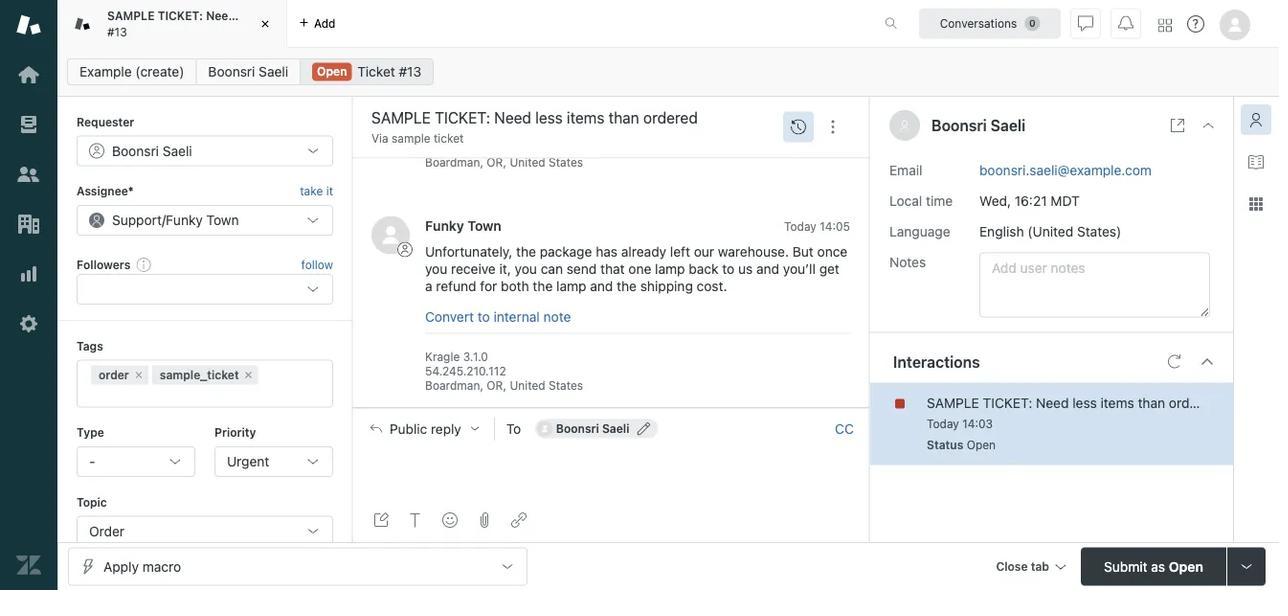 Task type: vqa. For each thing, say whether or not it's contained in the screenshot.
Town
yes



Task type: locate. For each thing, give the bounding box(es) containing it.
order
[[99, 368, 129, 382]]

1 vertical spatial open
[[967, 438, 996, 452]]

items inside the sample ticket: need less items than ordered today 14:03 status open
[[1101, 395, 1135, 411]]

convert to internal note
[[425, 309, 571, 325]]

open left ticket
[[317, 65, 347, 78]]

0 horizontal spatial sample
[[107, 9, 155, 23]]

need for sample ticket: need less items than ordered today 14:03 status open
[[1037, 395, 1069, 411]]

saeli down sample ticket: need less items than ordered #13
[[259, 64, 288, 80]]

0 horizontal spatial town
[[207, 212, 239, 228]]

notes
[[890, 254, 927, 270]]

one
[[629, 262, 652, 277]]

than
[[299, 9, 324, 23], [1138, 395, 1166, 411]]

0 vertical spatial close image
[[256, 14, 275, 34]]

ticket: inside sample ticket: need less items than ordered #13
[[158, 9, 203, 23]]

0 horizontal spatial #13
[[107, 25, 127, 38]]

close image
[[256, 14, 275, 34], [1201, 118, 1217, 133]]

notifications image
[[1119, 16, 1134, 31]]

funky
[[166, 212, 203, 228], [425, 218, 464, 234]]

the down the can
[[533, 279, 553, 295]]

displays possible ticket submission types image
[[1240, 559, 1255, 574]]

16:21
[[1015, 193, 1048, 208]]

close image inside tabs tab list
[[256, 14, 275, 34]]

open inside the sample ticket: need less items than ordered today 14:03 status open
[[967, 438, 996, 452]]

today up status on the right bottom of the page
[[927, 417, 960, 431]]

or, up funky town
[[487, 156, 507, 170]]

1 vertical spatial or,
[[487, 379, 507, 393]]

states up boonsri.saeli@example.com 'image'
[[549, 379, 583, 393]]

today inside the sample ticket: need less items than ordered today 14:03 status open
[[927, 417, 960, 431]]

sample up example (create)
[[107, 9, 155, 23]]

sample up the today 14:03 text field
[[927, 395, 980, 411]]

0 horizontal spatial to
[[478, 309, 490, 325]]

saeli up boonsri.saeli@example.com
[[991, 116, 1026, 135]]

lamp up shipping
[[655, 262, 685, 277]]

close image right view more details image
[[1201, 118, 1217, 133]]

2 boardman, from the top
[[425, 379, 484, 393]]

tab
[[57, 0, 371, 48]]

ordered inside the sample ticket: need less items than ordered today 14:03 status open
[[1169, 395, 1218, 411]]

hide composer image
[[603, 400, 619, 415]]

internal
[[494, 309, 540, 325]]

1 horizontal spatial town
[[468, 218, 502, 234]]

1 horizontal spatial close image
[[1201, 118, 1217, 133]]

main element
[[0, 0, 57, 590]]

2 united from the top
[[510, 379, 546, 393]]

0 vertical spatial less
[[239, 9, 261, 23]]

receive
[[451, 262, 496, 277]]

1 vertical spatial ordered
[[1169, 395, 1218, 411]]

1 vertical spatial close image
[[1201, 118, 1217, 133]]

urgent
[[227, 454, 269, 469]]

2 or, from the top
[[487, 379, 507, 393]]

need inside sample ticket: need less items than ordered #13
[[206, 9, 236, 23]]

boonsri down sample ticket: need less items than ordered #13
[[208, 64, 255, 80]]

1 or, from the top
[[487, 156, 507, 170]]

sample inside sample ticket: need less items than ordered #13
[[107, 9, 155, 23]]

#13 up the example
[[107, 25, 127, 38]]

ordered
[[327, 9, 371, 23], [1169, 395, 1218, 411]]

boonsri inside boonsri saeli link
[[208, 64, 255, 80]]

boardman, down ticket
[[425, 156, 484, 170]]

boonsri saeli down the hide composer image
[[556, 422, 630, 435]]

Add user notes text field
[[980, 252, 1211, 318]]

remove image
[[133, 369, 144, 381], [243, 369, 254, 381]]

1 vertical spatial boardman,
[[425, 379, 484, 393]]

open right as
[[1170, 558, 1204, 574]]

boardman, down 54.245.210.112
[[425, 379, 484, 393]]

you up a
[[425, 262, 448, 277]]

boardman,
[[425, 156, 484, 170], [425, 379, 484, 393]]

1 vertical spatial today
[[927, 417, 960, 431]]

1 horizontal spatial lamp
[[655, 262, 685, 277]]

1 vertical spatial less
[[1073, 395, 1097, 411]]

a
[[425, 279, 433, 295]]

funky up unfortunately,
[[425, 218, 464, 234]]

1 horizontal spatial ordered
[[1169, 395, 1218, 411]]

ticket: for sample ticket: need less items than ordered today 14:03 status open
[[983, 395, 1033, 411]]

boardman, or, united states
[[425, 156, 583, 170]]

today up but
[[785, 220, 817, 233]]

to left us
[[723, 262, 735, 277]]

1 united from the top
[[510, 156, 546, 170]]

#13 inside secondary element
[[399, 64, 422, 80]]

and
[[757, 262, 780, 277], [590, 279, 613, 295]]

town right /
[[207, 212, 239, 228]]

0 vertical spatial ticket:
[[158, 9, 203, 23]]

14:03
[[963, 417, 993, 431]]

0 vertical spatial open
[[317, 65, 347, 78]]

0 horizontal spatial items
[[264, 9, 296, 23]]

united
[[510, 156, 546, 170], [510, 379, 546, 393]]

add button
[[287, 0, 347, 47]]

less inside sample ticket: need less items than ordered #13
[[239, 9, 261, 23]]

ticket: up (create) on the left top of page
[[158, 9, 203, 23]]

to down 'for'
[[478, 309, 490, 325]]

1 horizontal spatial need
[[1037, 395, 1069, 411]]

Subject field
[[368, 106, 778, 129]]

it
[[326, 184, 333, 198]]

1 vertical spatial items
[[1101, 395, 1135, 411]]

today 14:05
[[785, 220, 851, 233]]

ordered inside sample ticket: need less items than ordered #13
[[327, 9, 371, 23]]

sample
[[107, 9, 155, 23], [927, 395, 980, 411]]

54.245.210.112
[[425, 365, 506, 378]]

less inside the sample ticket: need less items than ordered today 14:03 status open
[[1073, 395, 1097, 411]]

ticket actions image
[[826, 119, 841, 135]]

1 horizontal spatial sample
[[927, 395, 980, 411]]

1 vertical spatial united
[[510, 379, 546, 393]]

you up both
[[515, 262, 537, 277]]

view more details image
[[1171, 118, 1186, 133]]

united down the subject field
[[510, 156, 546, 170]]

states down the subject field
[[549, 156, 583, 170]]

0 vertical spatial items
[[264, 9, 296, 23]]

0 horizontal spatial less
[[239, 9, 261, 23]]

cc
[[835, 420, 854, 436]]

0 vertical spatial than
[[299, 9, 324, 23]]

0 vertical spatial ordered
[[327, 9, 371, 23]]

1 vertical spatial ticket:
[[983, 395, 1033, 411]]

order
[[89, 523, 125, 539]]

#13
[[107, 25, 127, 38], [399, 64, 422, 80]]

take it
[[300, 184, 333, 198]]

ticket: inside the sample ticket: need less items than ordered today 14:03 status open
[[983, 395, 1033, 411]]

customers image
[[16, 162, 41, 187]]

priority
[[215, 426, 256, 439]]

2 you from the left
[[515, 262, 537, 277]]

interactions
[[894, 353, 981, 371]]

1 vertical spatial lamp
[[557, 279, 587, 295]]

1 horizontal spatial open
[[967, 438, 996, 452]]

sample for sample ticket: need less items than ordered #13
[[107, 9, 155, 23]]

1 horizontal spatial remove image
[[243, 369, 254, 381]]

you
[[425, 262, 448, 277], [515, 262, 537, 277]]

sample ticket: need less items than ordered #13
[[107, 9, 371, 38]]

the down one
[[617, 279, 637, 295]]

assignee*
[[77, 184, 134, 198]]

0 horizontal spatial close image
[[256, 14, 275, 34]]

add
[[314, 17, 336, 30]]

our
[[694, 244, 715, 260]]

1 vertical spatial #13
[[399, 64, 422, 80]]

0 vertical spatial #13
[[107, 25, 127, 38]]

and right us
[[757, 262, 780, 277]]

2 vertical spatial open
[[1170, 558, 1204, 574]]

need inside the sample ticket: need less items than ordered today 14:03 status open
[[1037, 395, 1069, 411]]

states)
[[1078, 223, 1122, 239]]

united up to
[[510, 379, 546, 393]]

0 horizontal spatial remove image
[[133, 369, 144, 381]]

0 horizontal spatial funky
[[166, 212, 203, 228]]

town up unfortunately,
[[468, 218, 502, 234]]

admin image
[[16, 311, 41, 336]]

0 horizontal spatial ticket:
[[158, 9, 203, 23]]

1 horizontal spatial ticket:
[[983, 395, 1033, 411]]

boonsri
[[208, 64, 255, 80], [932, 116, 987, 135], [112, 143, 159, 158], [556, 422, 599, 435]]

unfortunately,
[[425, 244, 513, 260]]

apply
[[103, 558, 139, 574]]

0 vertical spatial or,
[[487, 156, 507, 170]]

than inside sample ticket: need less items than ordered #13
[[299, 9, 324, 23]]

2 states from the top
[[549, 379, 583, 393]]

1 vertical spatial need
[[1037, 395, 1069, 411]]

but
[[793, 244, 814, 260]]

ordered for sample ticket: need less items than ordered today 14:03 status open
[[1169, 395, 1218, 411]]

(create)
[[135, 64, 184, 80]]

or, down 54.245.210.112
[[487, 379, 507, 393]]

local time
[[890, 193, 953, 208]]

0 vertical spatial need
[[206, 9, 236, 23]]

warehouse.
[[718, 244, 789, 260]]

boonsri saeli down requester
[[112, 143, 192, 158]]

public reply
[[390, 420, 461, 436]]

remove image right order
[[133, 369, 144, 381]]

0 vertical spatial sample
[[107, 9, 155, 23]]

unfortunately, the package has already left our warehouse. but once you receive it, you can send that one lamp back to us and you'll get a refund for both the lamp and the shipping cost.
[[425, 244, 852, 295]]

3.1.0
[[463, 350, 488, 363]]

0 horizontal spatial than
[[299, 9, 324, 23]]

1 horizontal spatial less
[[1073, 395, 1097, 411]]

and down that on the top of page
[[590, 279, 613, 295]]

boonsri down requester
[[112, 143, 159, 158]]

follow button
[[301, 256, 333, 273]]

once
[[818, 244, 848, 260]]

saeli up support / funky town
[[163, 143, 192, 158]]

ticket:
[[158, 9, 203, 23], [983, 395, 1033, 411]]

1 vertical spatial than
[[1138, 395, 1166, 411]]

1 states from the top
[[549, 156, 583, 170]]

lamp down the send
[[557, 279, 587, 295]]

1 horizontal spatial #13
[[399, 64, 422, 80]]

1 vertical spatial states
[[549, 379, 583, 393]]

funky town link
[[425, 218, 502, 234]]

0 horizontal spatial today
[[785, 220, 817, 233]]

less
[[239, 9, 261, 23], [1073, 395, 1097, 411]]

than inside the sample ticket: need less items than ordered today 14:03 status open
[[1138, 395, 1166, 411]]

info on adding followers image
[[136, 257, 152, 272]]

close
[[997, 560, 1028, 573]]

open down 14:03
[[967, 438, 996, 452]]

the
[[516, 244, 536, 260], [533, 279, 553, 295], [617, 279, 637, 295]]

boonsri right boonsri.saeli@example.com 'image'
[[556, 422, 599, 435]]

sample inside the sample ticket: need less items than ordered today 14:03 status open
[[927, 395, 980, 411]]

0 vertical spatial to
[[723, 262, 735, 277]]

boonsri saeli inside requester element
[[112, 143, 192, 158]]

submit
[[1105, 558, 1148, 574]]

1 horizontal spatial funky
[[425, 218, 464, 234]]

ticket: up 14:03
[[983, 395, 1033, 411]]

1 horizontal spatial today
[[927, 417, 960, 431]]

tabs tab list
[[57, 0, 865, 48]]

open
[[317, 65, 347, 78], [967, 438, 996, 452], [1170, 558, 1204, 574]]

remove image right sample_ticket
[[243, 369, 254, 381]]

to inside unfortunately, the package has already left our warehouse. but once you receive it, you can send that one lamp back to us and you'll get a refund for both the lamp and the shipping cost.
[[723, 262, 735, 277]]

0 vertical spatial boardman,
[[425, 156, 484, 170]]

add link (cmd k) image
[[512, 512, 527, 528]]

1 horizontal spatial you
[[515, 262, 537, 277]]

-
[[89, 454, 95, 469]]

boonsri saeli down sample ticket: need less items than ordered #13
[[208, 64, 288, 80]]

1 remove image from the left
[[133, 369, 144, 381]]

topic
[[77, 495, 107, 509]]

0 horizontal spatial you
[[425, 262, 448, 277]]

0 vertical spatial lamp
[[655, 262, 685, 277]]

boonsri saeli
[[208, 64, 288, 80], [932, 116, 1026, 135], [112, 143, 192, 158], [556, 422, 630, 435]]

1 vertical spatial and
[[590, 279, 613, 295]]

to
[[723, 262, 735, 277], [478, 309, 490, 325]]

items inside sample ticket: need less items than ordered #13
[[264, 9, 296, 23]]

1 horizontal spatial to
[[723, 262, 735, 277]]

states inside kragle 3.1.0 54.245.210.112 boardman, or, united states
[[549, 379, 583, 393]]

less for sample ticket: need less items than ordered today 14:03 status open
[[1073, 395, 1097, 411]]

user image
[[899, 120, 911, 131], [901, 121, 909, 131]]

0 horizontal spatial need
[[206, 9, 236, 23]]

support / funky town
[[112, 212, 239, 228]]

1 horizontal spatial and
[[757, 262, 780, 277]]

1 horizontal spatial items
[[1101, 395, 1135, 411]]

0 horizontal spatial ordered
[[327, 9, 371, 23]]

town
[[207, 212, 239, 228], [468, 218, 502, 234]]

reporting image
[[16, 262, 41, 286]]

requester element
[[77, 135, 333, 166]]

0 vertical spatial states
[[549, 156, 583, 170]]

saeli
[[259, 64, 288, 80], [991, 116, 1026, 135], [163, 143, 192, 158], [602, 422, 630, 435]]

funky right support
[[166, 212, 203, 228]]

tags
[[77, 339, 103, 353]]

kragle 3.1.0 54.245.210.112 boardman, or, united states
[[425, 350, 583, 393]]

0 horizontal spatial open
[[317, 65, 347, 78]]

or,
[[487, 156, 507, 170], [487, 379, 507, 393]]

1 vertical spatial to
[[478, 309, 490, 325]]

convert
[[425, 309, 474, 325]]

1 vertical spatial sample
[[927, 395, 980, 411]]

0 vertical spatial united
[[510, 156, 546, 170]]

#13 right ticket
[[399, 64, 422, 80]]

as
[[1152, 558, 1166, 574]]

2 remove image from the left
[[243, 369, 254, 381]]

close image up boonsri saeli link
[[256, 14, 275, 34]]

0 vertical spatial today
[[785, 220, 817, 233]]

mdt
[[1051, 193, 1080, 208]]

town inside conversationlabel log
[[468, 218, 502, 234]]

1 horizontal spatial than
[[1138, 395, 1166, 411]]

it,
[[500, 262, 511, 277]]



Task type: describe. For each thing, give the bounding box(es) containing it.
ticket #13
[[358, 64, 422, 80]]

reply
[[431, 420, 461, 436]]

button displays agent's chat status as invisible. image
[[1079, 16, 1094, 31]]

sample for sample ticket: need less items than ordered today 14:03 status open
[[927, 395, 980, 411]]

knowledge image
[[1249, 154, 1264, 170]]

get started image
[[16, 62, 41, 87]]

than for sample ticket: need less items than ordered #13
[[299, 9, 324, 23]]

sample ticket: need less items than ordered today 14:03 status open
[[927, 395, 1218, 452]]

submit as open
[[1105, 558, 1204, 574]]

back
[[689, 262, 719, 277]]

zendesk products image
[[1159, 19, 1172, 32]]

less for sample ticket: need less items than ordered #13
[[239, 9, 261, 23]]

boonsri saeli link
[[196, 58, 301, 85]]

saeli down the hide composer image
[[602, 422, 630, 435]]

cost.
[[697, 279, 728, 295]]

boonsri.saeli@example.com
[[980, 162, 1152, 178]]

english
[[980, 223, 1025, 239]]

0 vertical spatial and
[[757, 262, 780, 277]]

zendesk image
[[16, 553, 41, 578]]

urgent button
[[215, 446, 333, 477]]

organizations image
[[16, 212, 41, 237]]

avatar image
[[372, 217, 410, 255]]

0 horizontal spatial lamp
[[557, 279, 587, 295]]

than for sample ticket: need less items than ordered today 14:03 status open
[[1138, 395, 1166, 411]]

apps image
[[1249, 196, 1264, 212]]

- button
[[77, 446, 195, 477]]

14:05
[[820, 220, 851, 233]]

requester
[[77, 115, 134, 128]]

example (create) button
[[67, 58, 197, 85]]

left
[[670, 244, 691, 260]]

boardman, inside kragle 3.1.0 54.245.210.112 boardman, or, united states
[[425, 379, 484, 393]]

time
[[926, 193, 953, 208]]

send
[[567, 262, 597, 277]]

/
[[162, 212, 166, 228]]

conversations
[[940, 17, 1018, 30]]

add attachment image
[[477, 512, 492, 528]]

via sample ticket
[[372, 132, 464, 145]]

2 horizontal spatial open
[[1170, 558, 1204, 574]]

open inside secondary element
[[317, 65, 347, 78]]

cc button
[[835, 420, 854, 437]]

example
[[80, 64, 132, 80]]

take it button
[[300, 181, 333, 201]]

#13 inside sample ticket: need less items than ordered #13
[[107, 25, 127, 38]]

public reply button
[[353, 408, 494, 449]]

language
[[890, 223, 951, 239]]

status
[[927, 438, 964, 452]]

the up both
[[516, 244, 536, 260]]

package
[[540, 244, 592, 260]]

or, inside kragle 3.1.0 54.245.210.112 boardman, or, united states
[[487, 379, 507, 393]]

items for sample ticket: need less items than ordered today 14:03 status open
[[1101, 395, 1135, 411]]

convert to internal note button
[[425, 308, 571, 325]]

kragle
[[425, 350, 460, 363]]

ticket
[[358, 64, 395, 80]]

boonsri.saeli@example.com image
[[537, 421, 552, 436]]

english (united states)
[[980, 223, 1122, 239]]

need for sample ticket: need less items than ordered #13
[[206, 9, 236, 23]]

topic element
[[77, 516, 333, 546]]

take
[[300, 184, 323, 198]]

secondary element
[[57, 53, 1280, 91]]

local
[[890, 193, 923, 208]]

town inside assignee* element
[[207, 212, 239, 228]]

shipping
[[641, 279, 693, 295]]

funky town
[[425, 218, 502, 234]]

to inside button
[[478, 309, 490, 325]]

remove image for order
[[133, 369, 144, 381]]

Today 14:03 text field
[[927, 417, 993, 431]]

email
[[890, 162, 923, 178]]

followers element
[[77, 274, 333, 305]]

items for sample ticket: need less items than ordered #13
[[264, 9, 296, 23]]

boonsri inside requester element
[[112, 143, 159, 158]]

boonsri saeli up wed,
[[932, 116, 1026, 135]]

zendesk support image
[[16, 12, 41, 37]]

funky inside conversationlabel log
[[425, 218, 464, 234]]

get help image
[[1188, 15, 1205, 33]]

tab containing sample ticket: need less items than ordered
[[57, 0, 371, 48]]

1 boardman, from the top
[[425, 156, 484, 170]]

(united
[[1028, 223, 1074, 239]]

united inside kragle 3.1.0 54.245.210.112 boardman, or, united states
[[510, 379, 546, 393]]

saeli inside secondary element
[[259, 64, 288, 80]]

type
[[77, 426, 104, 439]]

funky inside assignee* element
[[166, 212, 203, 228]]

ticket: for sample ticket: need less items than ordered #13
[[158, 9, 203, 23]]

1 you from the left
[[425, 262, 448, 277]]

via
[[372, 132, 389, 145]]

conversations button
[[920, 8, 1061, 39]]

us
[[739, 262, 753, 277]]

wed,
[[980, 193, 1012, 208]]

events image
[[791, 119, 807, 135]]

Today 14:05 text field
[[785, 220, 851, 233]]

refund
[[436, 279, 477, 295]]

you'll
[[783, 262, 816, 277]]

that
[[601, 262, 625, 277]]

today inside conversationlabel log
[[785, 220, 817, 233]]

example (create)
[[80, 64, 184, 80]]

close tab
[[997, 560, 1050, 573]]

for
[[480, 279, 497, 295]]

conversationlabel log
[[353, 12, 870, 424]]

views image
[[16, 112, 41, 137]]

format text image
[[408, 512, 423, 528]]

customer context image
[[1249, 112, 1264, 127]]

0 horizontal spatial and
[[590, 279, 613, 295]]

to
[[507, 420, 521, 436]]

sample_ticket
[[160, 368, 239, 382]]

public
[[390, 420, 427, 436]]

note
[[544, 309, 571, 325]]

ticket
[[434, 132, 464, 145]]

followers
[[77, 257, 131, 271]]

boonsri up time
[[932, 116, 987, 135]]

saeli inside requester element
[[163, 143, 192, 158]]

boonsri saeli inside secondary element
[[208, 64, 288, 80]]

ordered for sample ticket: need less items than ordered #13
[[327, 9, 371, 23]]

edit user image
[[637, 422, 651, 435]]

insert emojis image
[[443, 512, 458, 528]]

assignee* element
[[77, 205, 333, 235]]

sample
[[392, 132, 431, 145]]

support
[[112, 212, 162, 228]]

remove image for sample_ticket
[[243, 369, 254, 381]]

wed, 16:21 mdt
[[980, 193, 1080, 208]]

both
[[501, 279, 529, 295]]

already
[[622, 244, 667, 260]]

has
[[596, 244, 618, 260]]

get
[[820, 262, 840, 277]]

draft mode image
[[374, 512, 389, 528]]



